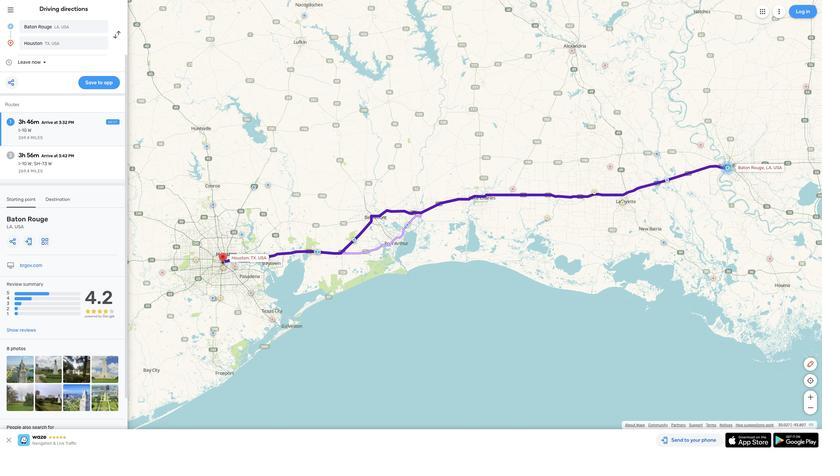 Task type: locate. For each thing, give the bounding box(es) containing it.
miles inside i-10 w; sh-73 w 269.4 miles
[[31, 169, 43, 174]]

w inside "i-10 w 269.4 miles"
[[28, 128, 32, 133]]

destination button
[[46, 197, 70, 207]]

notices link
[[720, 423, 733, 428]]

1 vertical spatial at
[[54, 154, 58, 158]]

miles inside "i-10 w 269.4 miles"
[[31, 136, 43, 140]]

show reviews
[[7, 328, 36, 333]]

baton left "rouge,"
[[739, 165, 751, 170]]

at left '3:42'
[[54, 154, 58, 158]]

partners
[[672, 423, 686, 428]]

10
[[22, 128, 27, 133], [22, 161, 27, 167]]

la, down driving directions
[[54, 25, 60, 29]]

30.027
[[779, 423, 790, 428]]

at inside 3h 46m arrive at 3:32 pm
[[54, 120, 58, 125]]

la, right "rouge,"
[[767, 165, 773, 170]]

work
[[766, 423, 774, 428]]

baton rouge la, usa down starting point button
[[7, 215, 48, 230]]

baton down starting point button
[[7, 215, 26, 223]]

arrive inside 3h 46m arrive at 3:32 pm
[[41, 120, 53, 125]]

w
[[28, 128, 32, 133], [48, 161, 52, 167]]

1 i- from the top
[[19, 128, 22, 133]]

2 vertical spatial baton
[[7, 215, 26, 223]]

navigation & live traffic
[[32, 441, 77, 446]]

1 vertical spatial miles
[[31, 169, 43, 174]]

2 arrive from the top
[[41, 154, 53, 158]]

pm inside 3h 46m arrive at 3:32 pm
[[68, 120, 74, 125]]

partners link
[[672, 423, 686, 428]]

navigation
[[32, 441, 52, 446]]

0 vertical spatial 3h
[[19, 118, 26, 126]]

3h 46m arrive at 3:32 pm
[[19, 118, 74, 126]]

zoom out image
[[807, 404, 815, 412]]

1 3h from the top
[[19, 118, 26, 126]]

1 down routes
[[10, 119, 11, 125]]

10 inside "i-10 w 269.4 miles"
[[22, 128, 27, 133]]

houston tx, usa
[[24, 41, 59, 46]]

miles
[[31, 136, 43, 140], [31, 169, 43, 174]]

269.4 inside "i-10 w 269.4 miles"
[[19, 136, 30, 140]]

2 horizontal spatial la,
[[767, 165, 773, 170]]

0 vertical spatial miles
[[31, 136, 43, 140]]

1 vertical spatial la,
[[767, 165, 773, 170]]

baton rouge, la, usa
[[739, 165, 783, 170]]

0 horizontal spatial tx,
[[45, 41, 51, 46]]

at inside 3h 56m arrive at 3:42 pm
[[54, 154, 58, 158]]

2 10 from the top
[[22, 161, 27, 167]]

1 horizontal spatial la,
[[54, 25, 60, 29]]

269.4 down the w;
[[19, 169, 30, 174]]

3h
[[19, 118, 26, 126], [19, 152, 26, 159]]

0 horizontal spatial 1
[[7, 312, 9, 317]]

0 horizontal spatial road closed image
[[511, 187, 515, 191]]

2 down 4 on the left of page
[[7, 306, 9, 312]]

image 7 of baton rouge, baton rouge image
[[63, 384, 90, 411]]

usa
[[61, 25, 69, 29], [52, 41, 59, 46], [774, 165, 783, 170], [15, 224, 24, 230], [258, 256, 267, 261]]

2 269.4 from the top
[[19, 169, 30, 174]]

0 vertical spatial arrive
[[41, 120, 53, 125]]

0 vertical spatial la,
[[54, 25, 60, 29]]

3h for 3h 56m
[[19, 152, 26, 159]]

i- inside i-10 w; sh-73 w 269.4 miles
[[19, 161, 22, 167]]

3h 56m arrive at 3:42 pm
[[19, 152, 74, 159]]

tx, right houston
[[45, 41, 51, 46]]

1 vertical spatial 2
[[7, 306, 9, 312]]

houston,
[[232, 256, 250, 261]]

0 vertical spatial 10
[[22, 128, 27, 133]]

pm inside 3h 56m arrive at 3:42 pm
[[68, 154, 74, 158]]

miles down 46m
[[31, 136, 43, 140]]

rouge,
[[752, 165, 766, 170]]

starting point button
[[7, 197, 36, 208]]

about
[[626, 423, 636, 428]]

1 pm from the top
[[68, 120, 74, 125]]

2 vertical spatial hazard image
[[219, 296, 223, 300]]

community
[[649, 423, 668, 428]]

i- for 3h 56m
[[19, 161, 22, 167]]

image 6 of baton rouge, baton rouge image
[[35, 384, 62, 411]]

1
[[10, 119, 11, 125], [7, 312, 9, 317]]

i- left the w;
[[19, 161, 22, 167]]

1 vertical spatial arrive
[[41, 154, 53, 158]]

0 vertical spatial pm
[[68, 120, 74, 125]]

2 pm from the top
[[68, 154, 74, 158]]

at left 3:32
[[54, 120, 58, 125]]

at
[[54, 120, 58, 125], [54, 154, 58, 158]]

hazard image
[[735, 164, 739, 168], [621, 201, 625, 205], [194, 258, 198, 262], [222, 266, 225, 270]]

community link
[[649, 423, 668, 428]]

269.4
[[19, 136, 30, 140], [19, 169, 30, 174]]

usa right houston
[[52, 41, 59, 46]]

1 vertical spatial 1
[[7, 312, 9, 317]]

1 vertical spatial 269.4
[[19, 169, 30, 174]]

1 down '3'
[[7, 312, 9, 317]]

1 miles from the top
[[31, 136, 43, 140]]

baton rouge la, usa
[[24, 24, 69, 30], [7, 215, 48, 230]]

1 inside 5 4 3 2 1
[[7, 312, 9, 317]]

0 horizontal spatial la,
[[7, 224, 13, 230]]

1 10 from the top
[[22, 128, 27, 133]]

0 vertical spatial tx,
[[45, 41, 51, 46]]

1 vertical spatial 3h
[[19, 152, 26, 159]]

4
[[7, 296, 9, 301]]

0 vertical spatial 269.4
[[19, 136, 30, 140]]

0 vertical spatial road closed image
[[511, 187, 515, 191]]

0 vertical spatial baton
[[24, 24, 37, 30]]

1 arrive from the top
[[41, 120, 53, 125]]

2 horizontal spatial hazard image
[[593, 190, 597, 194]]

1 vertical spatial hazard image
[[546, 216, 550, 220]]

i- inside "i-10 w 269.4 miles"
[[19, 128, 22, 133]]

0 vertical spatial at
[[54, 120, 58, 125]]

arrive for 3h 56m
[[41, 154, 53, 158]]

la,
[[54, 25, 60, 29], [767, 165, 773, 170], [7, 224, 13, 230]]

1 horizontal spatial w
[[48, 161, 52, 167]]

at for 56m
[[54, 154, 58, 158]]

hazard image
[[593, 190, 597, 194], [546, 216, 550, 220], [219, 296, 223, 300]]

2 inside 5 4 3 2 1
[[7, 306, 9, 312]]

2 horizontal spatial road closed image
[[768, 257, 772, 261]]

miles down sh- in the top of the page
[[31, 169, 43, 174]]

baton up houston
[[24, 24, 37, 30]]

police image
[[303, 14, 307, 18], [655, 152, 659, 156], [266, 183, 270, 187], [252, 185, 256, 189], [211, 203, 215, 207], [406, 223, 410, 227], [240, 233, 244, 237], [662, 241, 666, 245], [317, 250, 321, 254], [211, 331, 215, 335]]

w down 46m
[[28, 128, 32, 133]]

1 vertical spatial i-
[[19, 161, 22, 167]]

pm right 3:32
[[68, 120, 74, 125]]

leave
[[18, 60, 31, 65]]

rouge up houston tx, usa
[[38, 24, 52, 30]]

arrive for 3h 46m
[[41, 120, 53, 125]]

1 horizontal spatial 1
[[10, 119, 11, 125]]

2 at from the top
[[54, 154, 58, 158]]

x image
[[5, 436, 13, 444]]

1 horizontal spatial tx,
[[251, 256, 257, 261]]

|
[[791, 423, 792, 428]]

search
[[32, 425, 47, 431]]

2 3h from the top
[[19, 152, 26, 159]]

summary
[[23, 282, 43, 287]]

tx, inside houston tx, usa
[[45, 41, 51, 46]]

269.4 inside i-10 w; sh-73 w 269.4 miles
[[19, 169, 30, 174]]

at for 46m
[[54, 120, 58, 125]]

la, down starting point button
[[7, 224, 13, 230]]

pm right '3:42'
[[68, 154, 74, 158]]

0 vertical spatial i-
[[19, 128, 22, 133]]

photos
[[11, 346, 26, 352]]

1 269.4 from the top
[[19, 136, 30, 140]]

10 inside i-10 w; sh-73 w 269.4 miles
[[22, 161, 27, 167]]

1 vertical spatial pm
[[68, 154, 74, 158]]

arrive up 73
[[41, 154, 53, 158]]

1 vertical spatial w
[[48, 161, 52, 167]]

1 horizontal spatial road closed image
[[712, 276, 716, 280]]

i- down routes
[[19, 128, 22, 133]]

point
[[25, 197, 36, 202]]

police image
[[205, 144, 209, 148], [666, 178, 670, 182], [352, 238, 356, 242], [314, 250, 318, 254], [211, 296, 215, 300]]

baton
[[24, 24, 37, 30], [739, 165, 751, 170], [7, 215, 26, 223]]

tx, right houston,
[[251, 256, 257, 261]]

baton rouge la, usa up houston tx, usa
[[24, 24, 69, 30]]

road closed image
[[570, 49, 574, 53], [603, 63, 607, 67], [805, 85, 809, 89], [699, 143, 703, 147], [609, 165, 613, 169], [233, 265, 237, 268], [160, 271, 164, 275], [249, 291, 253, 295], [270, 318, 274, 322]]

3h left 46m
[[19, 118, 26, 126]]

location image
[[7, 39, 15, 47]]

pm
[[68, 120, 74, 125], [68, 154, 74, 158]]

i-
[[19, 128, 22, 133], [19, 161, 22, 167]]

3h left 56m on the left top
[[19, 152, 26, 159]]

suggestions
[[745, 423, 765, 428]]

10 down 3h 46m arrive at 3:32 pm
[[22, 128, 27, 133]]

rouge
[[38, 24, 52, 30], [28, 215, 48, 223]]

arrive inside 3h 56m arrive at 3:42 pm
[[41, 154, 53, 158]]

10 for 46m
[[22, 128, 27, 133]]

pm for 46m
[[68, 120, 74, 125]]

image 8 of baton rouge, baton rouge image
[[91, 384, 118, 411]]

rouge down point at the left
[[28, 215, 48, 223]]

i- for 3h 46m
[[19, 128, 22, 133]]

269.4 down 46m
[[19, 136, 30, 140]]

0 vertical spatial hazard image
[[593, 190, 597, 194]]

2 left 56m on the left top
[[9, 152, 12, 158]]

2
[[9, 152, 12, 158], [7, 306, 9, 312]]

image 5 of baton rouge, baton rouge image
[[7, 384, 34, 411]]

2 vertical spatial la,
[[7, 224, 13, 230]]

2 miles from the top
[[31, 169, 43, 174]]

1 at from the top
[[54, 120, 58, 125]]

0 vertical spatial w
[[28, 128, 32, 133]]

road closed image
[[511, 187, 515, 191], [768, 257, 772, 261], [712, 276, 716, 280]]

1 vertical spatial 10
[[22, 161, 27, 167]]

10 left the w;
[[22, 161, 27, 167]]

w right 73
[[48, 161, 52, 167]]

3:42
[[59, 154, 67, 158]]

1 vertical spatial tx,
[[251, 256, 257, 261]]

arrive
[[41, 120, 53, 125], [41, 154, 53, 158]]

4.2
[[85, 287, 113, 309]]

also
[[22, 425, 31, 431]]

for
[[48, 425, 54, 431]]

0 horizontal spatial w
[[28, 128, 32, 133]]

tx,
[[45, 41, 51, 46], [251, 256, 257, 261]]

2 i- from the top
[[19, 161, 22, 167]]

arrive right 46m
[[41, 120, 53, 125]]



Task type: vqa. For each thing, say whether or not it's contained in the screenshot.
the bottom the 269.4
yes



Task type: describe. For each thing, give the bounding box(es) containing it.
0 vertical spatial 1
[[10, 119, 11, 125]]

0 horizontal spatial hazard image
[[219, 296, 223, 300]]

usa inside houston tx, usa
[[52, 41, 59, 46]]

tx, for houston,
[[251, 256, 257, 261]]

w inside i-10 w; sh-73 w 269.4 miles
[[48, 161, 52, 167]]

-
[[793, 423, 795, 428]]

1 horizontal spatial hazard image
[[546, 216, 550, 220]]

waze
[[637, 423, 645, 428]]

reviews
[[20, 328, 36, 333]]

zoom in image
[[807, 393, 815, 401]]

0 vertical spatial baton rouge la, usa
[[24, 24, 69, 30]]

3
[[7, 301, 9, 307]]

8
[[7, 346, 10, 352]]

best
[[108, 120, 118, 124]]

driving directions
[[40, 5, 88, 13]]

terms
[[707, 423, 717, 428]]

1 vertical spatial rouge
[[28, 215, 48, 223]]

image 3 of baton rouge, baton rouge image
[[63, 356, 90, 383]]

i-10 w 269.4 miles
[[19, 128, 43, 140]]

review summary
[[7, 282, 43, 287]]

image 4 of baton rouge, baton rouge image
[[91, 356, 118, 383]]

8 photos
[[7, 346, 26, 352]]

review
[[7, 282, 22, 287]]

1 vertical spatial road closed image
[[768, 257, 772, 261]]

image 2 of baton rouge, baton rouge image
[[35, 356, 62, 383]]

93.807
[[795, 423, 806, 428]]

tx, for houston
[[45, 41, 51, 46]]

houston
[[24, 41, 43, 46]]

1 vertical spatial baton rouge la, usa
[[7, 215, 48, 230]]

show
[[7, 328, 19, 333]]

46m
[[27, 118, 39, 126]]

now
[[32, 60, 41, 65]]

live
[[57, 441, 64, 446]]

&
[[53, 441, 56, 446]]

3h for 3h 46m
[[19, 118, 26, 126]]

destination
[[46, 197, 70, 202]]

pm for 56m
[[68, 154, 74, 158]]

i-10 w; sh-73 w 269.4 miles
[[19, 161, 52, 174]]

about waze link
[[626, 423, 645, 428]]

brgov.com link
[[20, 263, 42, 268]]

0 vertical spatial rouge
[[38, 24, 52, 30]]

pencil image
[[807, 360, 815, 368]]

support link
[[690, 423, 703, 428]]

houston, tx, usa
[[232, 256, 267, 261]]

driving
[[40, 5, 59, 13]]

usa down driving directions
[[61, 25, 69, 29]]

starting
[[7, 197, 24, 202]]

w;
[[28, 161, 33, 167]]

56m
[[27, 152, 39, 159]]

5 4 3 2 1
[[7, 290, 9, 317]]

starting point
[[7, 197, 36, 202]]

notices
[[720, 423, 733, 428]]

how
[[736, 423, 744, 428]]

leave now
[[18, 60, 41, 65]]

clock image
[[5, 59, 13, 66]]

about waze community partners support terms notices how suggestions work
[[626, 423, 774, 428]]

2 vertical spatial road closed image
[[712, 276, 716, 280]]

usa right houston,
[[258, 256, 267, 261]]

current location image
[[7, 22, 15, 30]]

link image
[[809, 422, 814, 428]]

0 vertical spatial 2
[[9, 152, 12, 158]]

5
[[7, 290, 9, 296]]

brgov.com
[[20, 263, 42, 268]]

sh-
[[34, 161, 42, 167]]

usa right "rouge,"
[[774, 165, 783, 170]]

30.027 | -93.807
[[779, 423, 806, 428]]

directions
[[61, 5, 88, 13]]

1 vertical spatial baton
[[739, 165, 751, 170]]

computer image
[[7, 262, 15, 270]]

people also search for
[[7, 425, 54, 431]]

usa down starting point button
[[15, 224, 24, 230]]

73
[[42, 161, 47, 167]]

people
[[7, 425, 21, 431]]

image 1 of baton rouge, baton rouge image
[[7, 356, 34, 383]]

10 for 56m
[[22, 161, 27, 167]]

terms link
[[707, 423, 717, 428]]

support
[[690, 423, 703, 428]]

baton inside baton rouge la, usa
[[7, 215, 26, 223]]

traffic
[[65, 441, 77, 446]]

3:32
[[59, 120, 67, 125]]

routes
[[5, 102, 19, 107]]

how suggestions work link
[[736, 423, 774, 428]]



